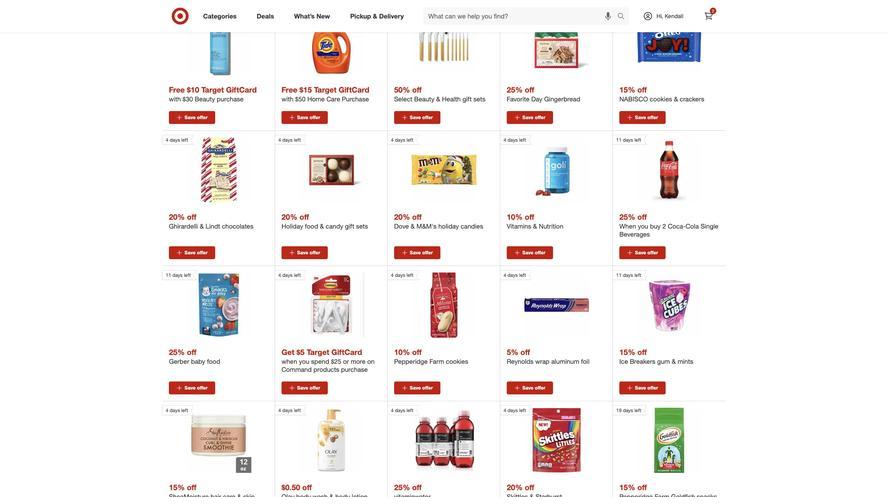 Task type: locate. For each thing, give the bounding box(es) containing it.
more
[[351, 358, 366, 366]]

purchase
[[217, 95, 244, 103], [341, 366, 368, 374]]

save offer down $30
[[185, 114, 208, 120]]

free up $30
[[169, 85, 185, 94]]

target up care
[[314, 85, 337, 94]]

1 vertical spatial cookies
[[446, 358, 469, 366]]

25% for 25% off
[[394, 483, 410, 492]]

target inside free $15 target giftcard with $50 home care purchase
[[314, 85, 337, 94]]

save for 20% off holiday food & candy gift sets
[[297, 250, 308, 256]]

save offer down the 'breakers' on the bottom of page
[[635, 385, 659, 391]]

25% off
[[394, 483, 422, 492]]

off for ghirardelli
[[187, 212, 197, 221]]

care
[[327, 95, 340, 103]]

2 with from the left
[[282, 95, 294, 103]]

11 days left for 25% off when you buy 2 coca-cola single beverages
[[617, 137, 642, 143]]

0 horizontal spatial gift
[[345, 222, 355, 230]]

1 vertical spatial food
[[207, 358, 220, 366]]

save down 'select'
[[410, 114, 421, 120]]

& left crackers
[[674, 95, 679, 103]]

4 days left
[[166, 137, 188, 143], [279, 137, 301, 143], [391, 137, 414, 143], [504, 137, 526, 143], [279, 272, 301, 278], [391, 272, 414, 278], [504, 272, 526, 278], [166, 407, 188, 413], [279, 407, 301, 413], [391, 407, 414, 413], [504, 407, 526, 413]]

11 for 25% off when you buy 2 coca-cola single beverages
[[617, 137, 622, 143]]

25%
[[507, 85, 523, 94], [620, 212, 636, 221], [169, 347, 185, 357], [394, 483, 410, 492]]

50%
[[394, 85, 410, 94]]

save down $50
[[297, 114, 308, 120]]

$5
[[297, 347, 305, 357]]

food right baby
[[207, 358, 220, 366]]

offer down 50% off select beauty & health gift sets
[[422, 114, 433, 120]]

save down 'nabisco'
[[635, 114, 647, 120]]

save offer for 15% off nabisco cookies & crackers
[[635, 114, 659, 120]]

2 inside 2 link
[[713, 8, 715, 13]]

10% inside 10% off vitamins & nutrition
[[507, 212, 523, 221]]

target inside free $10 target giftcard with $30 beauty purchase
[[201, 85, 224, 94]]

save offer button for 50% off select beauty & health gift sets
[[394, 111, 441, 124]]

0 horizontal spatial 2
[[663, 222, 667, 230]]

cookies
[[650, 95, 673, 103], [446, 358, 469, 366]]

& inside 'pickup & delivery' link
[[373, 12, 378, 20]]

off for dove
[[412, 212, 422, 221]]

off inside 20% off holiday food & candy gift sets
[[300, 212, 309, 221]]

offer down day
[[535, 114, 546, 120]]

& inside 20% off ghirardelli & lindt chocolates
[[200, 222, 204, 230]]

free
[[169, 85, 185, 94], [282, 85, 298, 94]]

categories link
[[196, 7, 247, 25]]

25% inside 25% off favorite day gingerbread
[[507, 85, 523, 94]]

aluminum
[[552, 358, 580, 366]]

0 horizontal spatial 15% off
[[169, 483, 197, 492]]

offer down free $10 target giftcard with $30 beauty purchase
[[197, 114, 208, 120]]

free up $50
[[282, 85, 298, 94]]

save offer for 5% off reynolds wrap aluminum foil
[[523, 385, 546, 391]]

15% off button
[[169, 475, 268, 497], [620, 475, 720, 497]]

days
[[170, 137, 180, 143], [283, 137, 293, 143], [395, 137, 405, 143], [508, 137, 518, 143], [623, 137, 634, 143], [173, 272, 183, 278], [283, 272, 293, 278], [395, 272, 405, 278], [508, 272, 518, 278], [623, 272, 634, 278], [170, 407, 180, 413], [283, 407, 293, 413], [395, 407, 405, 413], [508, 407, 518, 413], [623, 407, 634, 413]]

1 horizontal spatial with
[[282, 95, 294, 103]]

1 vertical spatial 2
[[663, 222, 667, 230]]

save for free $15 target giftcard with $50 home care purchase
[[297, 114, 308, 120]]

save offer button for 20% off holiday food & candy gift sets
[[282, 246, 328, 259]]

25% inside button
[[394, 483, 410, 492]]

beauty down $10
[[195, 95, 215, 103]]

save offer down holiday
[[297, 250, 320, 256]]

sets
[[474, 95, 486, 103], [356, 222, 368, 230]]

save offer down the ghirardelli
[[185, 250, 208, 256]]

save offer button down reynolds on the right bottom of page
[[507, 382, 553, 395]]

offer down baby
[[197, 385, 208, 391]]

save for 10% off pepperidge farm cookies
[[410, 385, 421, 391]]

with left $50
[[282, 95, 294, 103]]

& right the pickup
[[373, 12, 378, 20]]

you down $5 at the bottom left of the page
[[299, 358, 310, 366]]

save offer button down day
[[507, 111, 553, 124]]

25% inside 25% off gerber baby food
[[169, 347, 185, 357]]

off inside 15% off ice breakers gum & mints
[[638, 347, 647, 357]]

0 vertical spatial gift
[[463, 95, 472, 103]]

0 horizontal spatial sets
[[356, 222, 368, 230]]

giftcard for get $5 target giftcard
[[332, 347, 362, 357]]

15% off
[[169, 483, 197, 492], [620, 483, 647, 492]]

1 vertical spatial purchase
[[341, 366, 368, 374]]

off inside button
[[303, 483, 312, 492]]

offer down nutrition
[[535, 250, 546, 256]]

save down m&m's
[[410, 250, 421, 256]]

save for get $5 target giftcard when you spend $25 or more on command products purchase
[[297, 385, 308, 391]]

save offer down baby
[[185, 385, 208, 391]]

off inside 15% off nabisco cookies & crackers
[[638, 85, 647, 94]]

15% off for 4 days left
[[169, 483, 197, 492]]

1 vertical spatial sets
[[356, 222, 368, 230]]

2 right kendall
[[713, 8, 715, 13]]

& left health
[[437, 95, 441, 103]]

15% off ice breakers gum & mints
[[620, 347, 694, 366]]

& right dove on the left top
[[411, 222, 415, 230]]

save offer button down beverages
[[620, 246, 666, 259]]

giftcard inside "get $5 target giftcard when you spend $25 or more on command products purchase"
[[332, 347, 362, 357]]

4 days left button
[[162, 135, 251, 203], [275, 135, 364, 203], [388, 135, 477, 203], [500, 135, 589, 203], [275, 270, 364, 338], [388, 270, 477, 338], [500, 270, 589, 338], [162, 405, 251, 473], [275, 405, 364, 473], [388, 405, 477, 473], [500, 405, 589, 473]]

2 right buy
[[663, 222, 667, 230]]

food
[[305, 222, 318, 230], [207, 358, 220, 366]]

sets inside 20% off holiday food & candy gift sets
[[356, 222, 368, 230]]

target up spend
[[307, 347, 330, 357]]

0 vertical spatial 10%
[[507, 212, 523, 221]]

off inside "20% off dove & m&m's holiday candies"
[[412, 212, 422, 221]]

offer for 5% off reynolds wrap aluminum foil
[[535, 385, 546, 391]]

save down holiday
[[297, 250, 308, 256]]

save offer button for get $5 target giftcard when you spend $25 or more on command products purchase
[[282, 382, 328, 395]]

with for free $10 target giftcard
[[169, 95, 181, 103]]

search
[[614, 13, 633, 21]]

sets inside 50% off select beauty & health gift sets
[[474, 95, 486, 103]]

25% off gerber baby food
[[169, 347, 220, 366]]

2 free from the left
[[282, 85, 298, 94]]

1 horizontal spatial sets
[[474, 95, 486, 103]]

save for free $10 target giftcard with $30 beauty purchase
[[185, 114, 196, 120]]

gift right candy
[[345, 222, 355, 230]]

off for vitamins
[[525, 212, 535, 221]]

target inside "get $5 target giftcard when you spend $25 or more on command products purchase"
[[307, 347, 330, 357]]

0 horizontal spatial free
[[169, 85, 185, 94]]

save offer down beverages
[[635, 250, 659, 256]]

save offer button down $30
[[169, 111, 215, 124]]

0 vertical spatial cookies
[[650, 95, 673, 103]]

save offer down command
[[297, 385, 320, 391]]

0 vertical spatial you
[[638, 222, 649, 230]]

save offer button
[[169, 111, 215, 124], [282, 111, 328, 124], [394, 111, 441, 124], [507, 111, 553, 124], [620, 111, 666, 124], [169, 246, 215, 259], [282, 246, 328, 259], [394, 246, 441, 259], [507, 246, 553, 259], [620, 246, 666, 259], [169, 382, 215, 395], [282, 382, 328, 395], [394, 382, 441, 395], [507, 382, 553, 395], [620, 382, 666, 395]]

0 horizontal spatial 15% off button
[[169, 475, 268, 497]]

save offer
[[185, 114, 208, 120], [297, 114, 320, 120], [410, 114, 433, 120], [523, 114, 546, 120], [635, 114, 659, 120], [185, 250, 208, 256], [297, 250, 320, 256], [410, 250, 433, 256], [523, 250, 546, 256], [635, 250, 659, 256], [185, 385, 208, 391], [297, 385, 320, 391], [410, 385, 433, 391], [523, 385, 546, 391], [635, 385, 659, 391]]

save down baby
[[185, 385, 196, 391]]

1 with from the left
[[169, 95, 181, 103]]

save offer button for 10% off pepperidge farm cookies
[[394, 382, 441, 395]]

11 days left button for 25% off when you buy 2 coca-cola single beverages
[[613, 135, 702, 203]]

offer for get $5 target giftcard when you spend $25 or more on command products purchase
[[310, 385, 320, 391]]

save offer for 20% off holiday food & candy gift sets
[[297, 250, 320, 256]]

save down beverages
[[635, 250, 647, 256]]

1 horizontal spatial 15% off
[[620, 483, 647, 492]]

save for 15% off ice breakers gum & mints
[[635, 385, 647, 391]]

free inside free $10 target giftcard with $30 beauty purchase
[[169, 85, 185, 94]]

giftcard inside free $15 target giftcard with $50 home care purchase
[[339, 85, 370, 94]]

off for nabisco
[[638, 85, 647, 94]]

1 15% off from the left
[[169, 483, 197, 492]]

offer for 10% off pepperidge farm cookies
[[422, 385, 433, 391]]

save offer button down pepperidge
[[394, 382, 441, 395]]

off inside 10% off pepperidge farm cookies
[[412, 347, 422, 357]]

1 horizontal spatial 2
[[713, 8, 715, 13]]

save down command
[[297, 385, 308, 391]]

save offer for 25% off gerber baby food
[[185, 385, 208, 391]]

save offer down 'select'
[[410, 114, 433, 120]]

nabisco
[[620, 95, 648, 103]]

1 horizontal spatial 15% off button
[[620, 475, 720, 497]]

off for gerber
[[187, 347, 197, 357]]

you left buy
[[638, 222, 649, 230]]

food right holiday
[[305, 222, 318, 230]]

save down vitamins
[[523, 250, 534, 256]]

off for ice
[[638, 347, 647, 357]]

0 horizontal spatial beauty
[[195, 95, 215, 103]]

save offer button for 10% off vitamins & nutrition
[[507, 246, 553, 259]]

0 vertical spatial 2
[[713, 8, 715, 13]]

& inside 15% off nabisco cookies & crackers
[[674, 95, 679, 103]]

offer down beverages
[[648, 250, 659, 256]]

off inside 5% off reynolds wrap aluminum foil
[[521, 347, 530, 357]]

holiday
[[282, 222, 303, 230]]

off inside 25% off favorite day gingerbread
[[525, 85, 535, 94]]

what's new link
[[287, 7, 340, 25]]

1 horizontal spatial food
[[305, 222, 318, 230]]

cookies right 'nabisco'
[[650, 95, 673, 103]]

gift inside 20% off holiday food & candy gift sets
[[345, 222, 355, 230]]

gum
[[658, 358, 670, 366]]

11 days left button for 25% off gerber baby food
[[162, 270, 251, 338]]

beverages
[[620, 230, 650, 238]]

0 vertical spatial purchase
[[217, 95, 244, 103]]

1 vertical spatial you
[[299, 358, 310, 366]]

get
[[282, 347, 295, 357]]

offer down "lindt"
[[197, 250, 208, 256]]

sets for 20% off
[[356, 222, 368, 230]]

1 horizontal spatial purchase
[[341, 366, 368, 374]]

with
[[169, 95, 181, 103], [282, 95, 294, 103]]

2
[[713, 8, 715, 13], [663, 222, 667, 230]]

10% up vitamins
[[507, 212, 523, 221]]

candy
[[326, 222, 344, 230]]

off
[[412, 85, 422, 94], [525, 85, 535, 94], [638, 85, 647, 94], [187, 212, 197, 221], [300, 212, 309, 221], [412, 212, 422, 221], [525, 212, 535, 221], [638, 212, 647, 221], [187, 347, 197, 357], [412, 347, 422, 357], [521, 347, 530, 357], [638, 347, 647, 357], [187, 483, 197, 492], [303, 483, 312, 492], [412, 483, 422, 492], [525, 483, 535, 492], [638, 483, 647, 492]]

save offer down home
[[297, 114, 320, 120]]

farm
[[430, 358, 444, 366]]

offer down home
[[310, 114, 320, 120]]

giftcard for free $10 target giftcard
[[226, 85, 257, 94]]

11 for 15% off ice breakers gum & mints
[[617, 272, 622, 278]]

$30
[[183, 95, 193, 103]]

cola
[[686, 222, 699, 230]]

off for favorite
[[525, 85, 535, 94]]

save offer down m&m's
[[410, 250, 433, 256]]

0 horizontal spatial with
[[169, 95, 181, 103]]

25% for 25% off when you buy 2 coca-cola single beverages
[[620, 212, 636, 221]]

save offer button for 25% off when you buy 2 coca-cola single beverages
[[620, 246, 666, 259]]

& inside 20% off holiday food & candy gift sets
[[320, 222, 324, 230]]

0 vertical spatial sets
[[474, 95, 486, 103]]

offer for 15% off ice breakers gum & mints
[[648, 385, 659, 391]]

10% up pepperidge
[[394, 347, 410, 357]]

save offer button down 'nabisco'
[[620, 111, 666, 124]]

off inside 50% off select beauty & health gift sets
[[412, 85, 422, 94]]

off inside 25% off when you buy 2 coca-cola single beverages
[[638, 212, 647, 221]]

offer down wrap
[[535, 385, 546, 391]]

save offer button up 19 days left
[[620, 382, 666, 395]]

with inside free $15 target giftcard with $50 home care purchase
[[282, 95, 294, 103]]

10% off vitamins & nutrition
[[507, 212, 564, 230]]

purchase
[[342, 95, 369, 103]]

offer down products
[[310, 385, 320, 391]]

gift right health
[[463, 95, 472, 103]]

& right vitamins
[[533, 222, 538, 230]]

beauty inside free $10 target giftcard with $30 beauty purchase
[[195, 95, 215, 103]]

$0.50 off button
[[282, 475, 381, 497]]

select
[[394, 95, 413, 103]]

11 days left button for 15% off ice breakers gum & mints
[[613, 270, 702, 338]]

save down pepperidge
[[410, 385, 421, 391]]

1 horizontal spatial gift
[[463, 95, 472, 103]]

save offer down wrap
[[523, 385, 546, 391]]

with inside free $10 target giftcard with $30 beauty purchase
[[169, 95, 181, 103]]

& left "lindt"
[[200, 222, 204, 230]]

offer down 20% off holiday food & candy gift sets
[[310, 250, 320, 256]]

food inside 25% off gerber baby food
[[207, 358, 220, 366]]

sets right health
[[474, 95, 486, 103]]

20% off holiday food & candy gift sets
[[282, 212, 368, 230]]

what's new
[[294, 12, 330, 20]]

1 vertical spatial gift
[[345, 222, 355, 230]]

save for 25% off gerber baby food
[[185, 385, 196, 391]]

chocolates
[[222, 222, 254, 230]]

19
[[617, 407, 622, 413]]

11 days left
[[617, 137, 642, 143], [166, 272, 191, 278], [617, 272, 642, 278]]

20% inside "20% off dove & m&m's holiday candies"
[[394, 212, 410, 221]]

off inside 10% off vitamins & nutrition
[[525, 212, 535, 221]]

save offer button down the ghirardelli
[[169, 246, 215, 259]]

15% inside 15% off ice breakers gum & mints
[[620, 347, 636, 357]]

save offer down day
[[523, 114, 546, 120]]

1 free from the left
[[169, 85, 185, 94]]

free $10 target giftcard with $30 beauty purchase
[[169, 85, 257, 103]]

categories
[[203, 12, 237, 20]]

get $5 target giftcard when you spend $25 or more on command products purchase
[[282, 347, 375, 374]]

off inside 25% off gerber baby food
[[187, 347, 197, 357]]

&
[[373, 12, 378, 20], [437, 95, 441, 103], [674, 95, 679, 103], [200, 222, 204, 230], [320, 222, 324, 230], [411, 222, 415, 230], [533, 222, 538, 230], [672, 358, 676, 366]]

1 vertical spatial 10%
[[394, 347, 410, 357]]

1 horizontal spatial cookies
[[650, 95, 673, 103]]

1 beauty from the left
[[195, 95, 215, 103]]

off inside 20% off ghirardelli & lindt chocolates
[[187, 212, 197, 221]]

0 horizontal spatial you
[[299, 358, 310, 366]]

20% off dove & m&m's holiday candies
[[394, 212, 484, 230]]

mints
[[678, 358, 694, 366]]

0 horizontal spatial 10%
[[394, 347, 410, 357]]

offer for 25% off when you buy 2 coca-cola single beverages
[[648, 250, 659, 256]]

offer down the farm on the bottom of the page
[[422, 385, 433, 391]]

15% inside 15% off nabisco cookies & crackers
[[620, 85, 636, 94]]

save offer button down baby
[[169, 382, 215, 395]]

sets right candy
[[356, 222, 368, 230]]

15%
[[620, 85, 636, 94], [620, 347, 636, 357], [169, 483, 185, 492], [620, 483, 636, 492]]

save down the ghirardelli
[[185, 250, 196, 256]]

& inside 10% off vitamins & nutrition
[[533, 222, 538, 230]]

beauty inside 50% off select beauty & health gift sets
[[414, 95, 435, 103]]

free $15 target giftcard with $50 home care purchase
[[282, 85, 370, 103]]

0 vertical spatial food
[[305, 222, 318, 230]]

20% off
[[507, 483, 535, 492]]

save down $30
[[185, 114, 196, 120]]

target right $10
[[201, 85, 224, 94]]

save offer for get $5 target giftcard when you spend $25 or more on command products purchase
[[297, 385, 320, 391]]

2 15% off from the left
[[620, 483, 647, 492]]

giftcard inside free $10 target giftcard with $30 beauty purchase
[[226, 85, 257, 94]]

beauty
[[195, 95, 215, 103], [414, 95, 435, 103]]

save offer button down holiday
[[282, 246, 328, 259]]

save offer button down command
[[282, 382, 328, 395]]

& left candy
[[320, 222, 324, 230]]

offer for 15% off nabisco cookies & crackers
[[648, 114, 659, 120]]

save offer button for 5% off reynolds wrap aluminum foil
[[507, 382, 553, 395]]

offer down m&m's
[[422, 250, 433, 256]]

save down reynolds on the right bottom of page
[[523, 385, 534, 391]]

lindt
[[206, 222, 220, 230]]

save offer down pepperidge
[[410, 385, 433, 391]]

save for 15% off nabisco cookies & crackers
[[635, 114, 647, 120]]

left
[[181, 137, 188, 143], [294, 137, 301, 143], [407, 137, 414, 143], [520, 137, 526, 143], [635, 137, 642, 143], [184, 272, 191, 278], [294, 272, 301, 278], [407, 272, 414, 278], [520, 272, 526, 278], [635, 272, 642, 278], [181, 407, 188, 413], [294, 407, 301, 413], [407, 407, 414, 413], [520, 407, 526, 413], [635, 407, 642, 413]]

save offer button down m&m's
[[394, 246, 441, 259]]

20%
[[169, 212, 185, 221], [282, 212, 298, 221], [394, 212, 410, 221], [507, 483, 523, 492]]

0 horizontal spatial purchase
[[217, 95, 244, 103]]

1 horizontal spatial 10%
[[507, 212, 523, 221]]

gerber
[[169, 358, 189, 366]]

2 15% off button from the left
[[620, 475, 720, 497]]

2 beauty from the left
[[414, 95, 435, 103]]

0 horizontal spatial food
[[207, 358, 220, 366]]

1 horizontal spatial free
[[282, 85, 298, 94]]

save for 50% off select beauty & health gift sets
[[410, 114, 421, 120]]

15% off button for 19 days left
[[620, 475, 720, 497]]

cookies inside 15% off nabisco cookies & crackers
[[650, 95, 673, 103]]

offer down the 'breakers' on the bottom of page
[[648, 385, 659, 391]]

20% inside 'button'
[[507, 483, 523, 492]]

save down day
[[523, 114, 534, 120]]

reynolds
[[507, 358, 534, 366]]

with left $30
[[169, 95, 181, 103]]

gift
[[463, 95, 472, 103], [345, 222, 355, 230]]

1 15% off button from the left
[[169, 475, 268, 497]]

offer down 15% off nabisco cookies & crackers at the right
[[648, 114, 659, 120]]

favorite
[[507, 95, 530, 103]]

save offer down vitamins
[[523, 250, 546, 256]]

20% inside 20% off ghirardelli & lindt chocolates
[[169, 212, 185, 221]]

save up 19 days left
[[635, 385, 647, 391]]

1 horizontal spatial beauty
[[414, 95, 435, 103]]

1 horizontal spatial you
[[638, 222, 649, 230]]

gift inside 50% off select beauty & health gift sets
[[463, 95, 472, 103]]

giftcard for free $15 target giftcard
[[339, 85, 370, 94]]

save offer button down $50
[[282, 111, 328, 124]]

0 horizontal spatial cookies
[[446, 358, 469, 366]]

20% for 20% off dove & m&m's holiday candies
[[394, 212, 410, 221]]

25% inside 25% off when you buy 2 coca-cola single beverages
[[620, 212, 636, 221]]

days inside button
[[623, 407, 634, 413]]

beauty right 'select'
[[414, 95, 435, 103]]

free inside free $15 target giftcard with $50 home care purchase
[[282, 85, 298, 94]]

save offer button for 15% off nabisco cookies & crackers
[[620, 111, 666, 124]]

10% for 10% off pepperidge farm cookies
[[394, 347, 410, 357]]

20% inside 20% off holiday food & candy gift sets
[[282, 212, 298, 221]]

11
[[617, 137, 622, 143], [166, 272, 171, 278], [617, 272, 622, 278]]

save offer button down vitamins
[[507, 246, 553, 259]]

save offer button down 'select'
[[394, 111, 441, 124]]

10% inside 10% off pepperidge farm cookies
[[394, 347, 410, 357]]

off inside 'button'
[[525, 483, 535, 492]]

new
[[317, 12, 330, 20]]

11 for 25% off gerber baby food
[[166, 272, 171, 278]]

save offer down 'nabisco'
[[635, 114, 659, 120]]

& right the gum
[[672, 358, 676, 366]]

& inside "20% off dove & m&m's holiday candies"
[[411, 222, 415, 230]]

cookies right the farm on the bottom of the page
[[446, 358, 469, 366]]

11 days left button
[[613, 135, 702, 203], [162, 270, 251, 338], [613, 270, 702, 338]]



Task type: vqa. For each thing, say whether or not it's contained in the screenshot.
"More Services"
no



Task type: describe. For each thing, give the bounding box(es) containing it.
wrap
[[536, 358, 550, 366]]

offer for free $15 target giftcard with $50 home care purchase
[[310, 114, 320, 120]]

food inside 20% off holiday food & candy gift sets
[[305, 222, 318, 230]]

pickup & delivery link
[[344, 7, 414, 25]]

$50
[[295, 95, 306, 103]]

kendall
[[665, 12, 684, 19]]

save offer button for 20% off dove & m&m's holiday candies
[[394, 246, 441, 259]]

free for free $10 target giftcard
[[169, 85, 185, 94]]

offer for 20% off dove & m&m's holiday candies
[[422, 250, 433, 256]]

save for 20% off dove & m&m's holiday candies
[[410, 250, 421, 256]]

off for select
[[412, 85, 422, 94]]

off for pepperidge
[[412, 347, 422, 357]]

25% for 25% off gerber baby food
[[169, 347, 185, 357]]

when
[[282, 358, 297, 366]]

single
[[701, 222, 719, 230]]

save offer button for 15% off ice breakers gum & mints
[[620, 382, 666, 395]]

on
[[368, 358, 375, 366]]

offer for 25% off gerber baby food
[[197, 385, 208, 391]]

10% off pepperidge farm cookies
[[394, 347, 469, 366]]

$0.50
[[282, 483, 300, 492]]

offer for 50% off select beauty & health gift sets
[[422, 114, 433, 120]]

you inside "get $5 target giftcard when you spend $25 or more on command products purchase"
[[299, 358, 310, 366]]

5%
[[507, 347, 519, 357]]

off for reynolds
[[521, 347, 530, 357]]

hi,
[[657, 12, 664, 19]]

target for $5
[[307, 347, 330, 357]]

day
[[532, 95, 543, 103]]

save offer for 25% off when you buy 2 coca-cola single beverages
[[635, 250, 659, 256]]

20% for 20% off
[[507, 483, 523, 492]]

products
[[314, 366, 340, 374]]

save offer for 10% off vitamins & nutrition
[[523, 250, 546, 256]]

cookies inside 10% off pepperidge farm cookies
[[446, 358, 469, 366]]

ice
[[620, 358, 628, 366]]

pickup
[[350, 12, 371, 20]]

search button
[[614, 7, 633, 27]]

deals link
[[250, 7, 284, 25]]

offer for 25% off favorite day gingerbread
[[535, 114, 546, 120]]

home
[[308, 95, 325, 103]]

19 days left
[[617, 407, 642, 413]]

pepperidge
[[394, 358, 428, 366]]

2 link
[[700, 7, 718, 25]]

dove
[[394, 222, 409, 230]]

11 days left for 25% off gerber baby food
[[166, 272, 191, 278]]

crackers
[[680, 95, 705, 103]]

25% for 25% off favorite day gingerbread
[[507, 85, 523, 94]]

20% off button
[[507, 475, 607, 497]]

spend
[[311, 358, 329, 366]]

save offer for 50% off select beauty & health gift sets
[[410, 114, 433, 120]]

25% off favorite day gingerbread
[[507, 85, 581, 103]]

nutrition
[[539, 222, 564, 230]]

health
[[442, 95, 461, 103]]

buy
[[651, 222, 661, 230]]

save for 25% off when you buy 2 coca-cola single beverages
[[635, 250, 647, 256]]

25% off when you buy 2 coca-cola single beverages
[[620, 212, 719, 238]]

save offer for 20% off dove & m&m's holiday candies
[[410, 250, 433, 256]]

save for 10% off vitamins & nutrition
[[523, 250, 534, 256]]

& inside 50% off select beauty & health gift sets
[[437, 95, 441, 103]]

save for 25% off favorite day gingerbread
[[523, 114, 534, 120]]

when
[[620, 222, 637, 230]]

save offer button for 20% off ghirardelli & lindt chocolates
[[169, 246, 215, 259]]

you inside 25% off when you buy 2 coca-cola single beverages
[[638, 222, 649, 230]]

breakers
[[630, 358, 656, 366]]

save offer for free $10 target giftcard with $30 beauty purchase
[[185, 114, 208, 120]]

with for free $15 target giftcard
[[282, 95, 294, 103]]

save offer for 20% off ghirardelli & lindt chocolates
[[185, 250, 208, 256]]

what's
[[294, 12, 315, 20]]

20% for 20% off ghirardelli & lindt chocolates
[[169, 212, 185, 221]]

What can we help you find? suggestions appear below search field
[[424, 7, 620, 25]]

$10
[[187, 85, 199, 94]]

save for 5% off reynolds wrap aluminum foil
[[523, 385, 534, 391]]

offer for 20% off ghirardelli & lindt chocolates
[[197, 250, 208, 256]]

save offer button for free $10 target giftcard with $30 beauty purchase
[[169, 111, 215, 124]]

offer for 20% off holiday food & candy gift sets
[[310, 250, 320, 256]]

deals
[[257, 12, 274, 20]]

save offer button for 25% off gerber baby food
[[169, 382, 215, 395]]

save for 20% off ghirardelli & lindt chocolates
[[185, 250, 196, 256]]

15% off button for 4 days left
[[169, 475, 268, 497]]

pickup & delivery
[[350, 12, 404, 20]]

left inside button
[[635, 407, 642, 413]]

or
[[343, 358, 349, 366]]

off for when
[[638, 212, 647, 221]]

foil
[[582, 358, 590, 366]]

hi, kendall
[[657, 12, 684, 19]]

m&m's
[[417, 222, 437, 230]]

$0.50 off
[[282, 483, 312, 492]]

25% off button
[[394, 475, 494, 497]]

purchase inside "get $5 target giftcard when you spend $25 or more on command products purchase"
[[341, 366, 368, 374]]

15% off for 19 days left
[[620, 483, 647, 492]]

baby
[[191, 358, 205, 366]]

20% for 20% off holiday food & candy gift sets
[[282, 212, 298, 221]]

20% off ghirardelli & lindt chocolates
[[169, 212, 254, 230]]

delivery
[[379, 12, 404, 20]]

ghirardelli
[[169, 222, 198, 230]]

coca-
[[668, 222, 686, 230]]

save offer for 15% off ice breakers gum & mints
[[635, 385, 659, 391]]

11 days left for 15% off ice breakers gum & mints
[[617, 272, 642, 278]]

vitamins
[[507, 222, 532, 230]]

50% off select beauty & health gift sets
[[394, 85, 486, 103]]

2 inside 25% off when you buy 2 coca-cola single beverages
[[663, 222, 667, 230]]

$15
[[300, 85, 312, 94]]

save offer button for 25% off favorite day gingerbread
[[507, 111, 553, 124]]

sets for 50% off
[[474, 95, 486, 103]]

gift for 20% off
[[345, 222, 355, 230]]

save offer for free $15 target giftcard with $50 home care purchase
[[297, 114, 320, 120]]

save offer for 25% off favorite day gingerbread
[[523, 114, 546, 120]]

gingerbread
[[545, 95, 581, 103]]

save offer for 10% off pepperidge farm cookies
[[410, 385, 433, 391]]

5% off reynolds wrap aluminum foil
[[507, 347, 590, 366]]

purchase inside free $10 target giftcard with $30 beauty purchase
[[217, 95, 244, 103]]

candies
[[461, 222, 484, 230]]

$25
[[331, 358, 342, 366]]

target for $15
[[314, 85, 337, 94]]

15% off nabisco cookies & crackers
[[620, 85, 705, 103]]

19 days left button
[[613, 405, 702, 473]]

command
[[282, 366, 312, 374]]

10% for 10% off vitamins & nutrition
[[507, 212, 523, 221]]

gift for 50% off
[[463, 95, 472, 103]]

offer for free $10 target giftcard with $30 beauty purchase
[[197, 114, 208, 120]]

offer for 10% off vitamins & nutrition
[[535, 250, 546, 256]]

holiday
[[439, 222, 459, 230]]

off inside button
[[412, 483, 422, 492]]

& inside 15% off ice breakers gum & mints
[[672, 358, 676, 366]]

free for free $15 target giftcard
[[282, 85, 298, 94]]

target for $10
[[201, 85, 224, 94]]

off for holiday
[[300, 212, 309, 221]]



